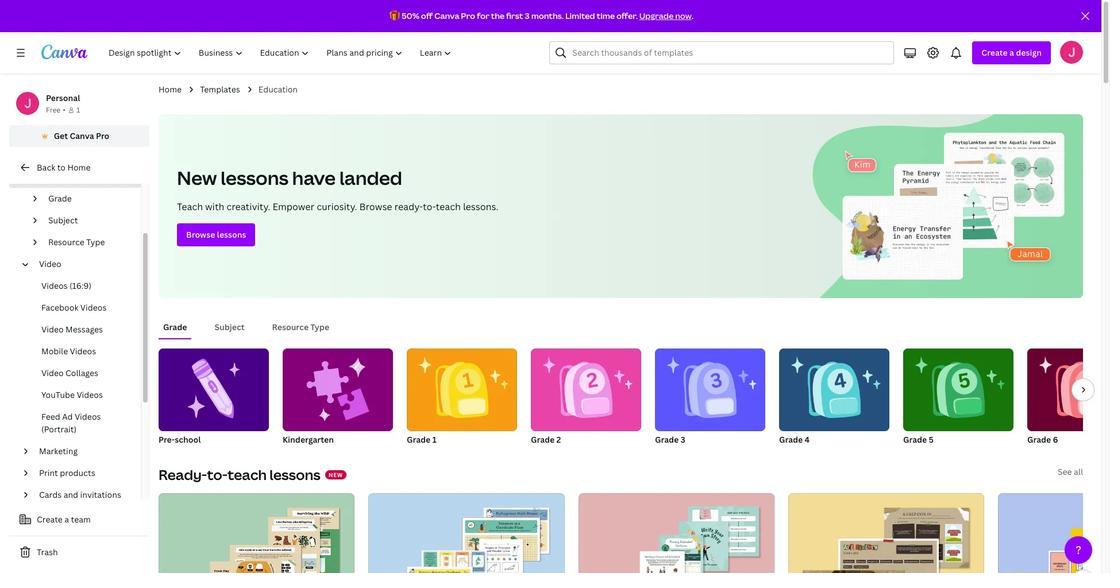 Task type: vqa. For each thing, say whether or not it's contained in the screenshot.
or
no



Task type: locate. For each thing, give the bounding box(es) containing it.
products
[[60, 468, 95, 479]]

1 vertical spatial resource
[[272, 322, 309, 333]]

new up teach
[[177, 166, 217, 190]]

0 horizontal spatial subject
[[48, 215, 78, 226]]

2 vertical spatial video
[[41, 368, 64, 379]]

1 horizontal spatial grade button
[[159, 317, 192, 339]]

1 vertical spatial grade button
[[159, 317, 192, 339]]

1 vertical spatial canva
[[70, 131, 94, 141]]

2
[[557, 435, 561, 446]]

home left the templates
[[159, 84, 182, 95]]

ready-
[[395, 201, 423, 213]]

videos for youtube videos
[[77, 390, 103, 401]]

0 horizontal spatial a
[[65, 515, 69, 526]]

video inside video link
[[39, 259, 61, 270]]

lessons up creativity.
[[221, 166, 289, 190]]

resource type for left resource type button
[[48, 237, 105, 248]]

resource type
[[48, 237, 105, 248], [272, 322, 330, 333]]

create a team
[[37, 515, 91, 526]]

1 vertical spatial 1
[[433, 435, 437, 446]]

subject
[[48, 215, 78, 226], [215, 322, 245, 333]]

type for left resource type button
[[86, 237, 105, 248]]

browse lessons
[[186, 229, 246, 240]]

see all
[[1059, 467, 1084, 478]]

teach
[[436, 201, 461, 213], [228, 466, 267, 485]]

0 vertical spatial resource type
[[48, 237, 105, 248]]

video up videos (16:9)
[[39, 259, 61, 270]]

0 vertical spatial a
[[1010, 47, 1015, 58]]

None search field
[[550, 41, 895, 64]]

0 horizontal spatial to-
[[207, 466, 228, 485]]

a
[[1010, 47, 1015, 58], [65, 515, 69, 526]]

create inside dropdown button
[[982, 47, 1008, 58]]

0 horizontal spatial resource type
[[48, 237, 105, 248]]

0 horizontal spatial 1
[[76, 105, 80, 115]]

1 horizontal spatial canva
[[435, 10, 460, 21]]

1 vertical spatial new
[[329, 471, 343, 480]]

education down top level navigation element on the top of page
[[259, 84, 298, 95]]

lessons down with at the top of page
[[217, 229, 246, 240]]

browse
[[360, 201, 392, 213], [186, 229, 215, 240]]

kindergarten
[[283, 435, 334, 446]]

1
[[76, 105, 80, 115], [433, 435, 437, 446]]

0 horizontal spatial pro
[[96, 131, 109, 141]]

invitations
[[80, 490, 121, 501]]

a for team
[[65, 515, 69, 526]]

1 vertical spatial subject
[[215, 322, 245, 333]]

1 horizontal spatial teach
[[436, 201, 461, 213]]

resource type for the bottom resource type button
[[272, 322, 330, 333]]

subject button
[[44, 210, 134, 232], [210, 317, 249, 339]]

0 vertical spatial 1
[[76, 105, 80, 115]]

0 vertical spatial subject
[[48, 215, 78, 226]]

create left design
[[982, 47, 1008, 58]]

months.
[[532, 10, 564, 21]]

0 vertical spatial resource
[[48, 237, 84, 248]]

pro up back to home link
[[96, 131, 109, 141]]

resource for left resource type button
[[48, 237, 84, 248]]

landed
[[340, 166, 403, 190]]

trash
[[37, 547, 58, 558]]

0 vertical spatial new
[[177, 166, 217, 190]]

0 horizontal spatial subject button
[[44, 210, 134, 232]]

1 vertical spatial video
[[41, 324, 64, 335]]

video
[[39, 259, 61, 270], [41, 324, 64, 335], [41, 368, 64, 379]]

trash link
[[9, 542, 149, 565]]

get canva pro
[[54, 131, 109, 141]]

cards
[[39, 490, 62, 501]]

0 vertical spatial resource type button
[[44, 232, 134, 254]]

create for create a design
[[982, 47, 1008, 58]]

lessons down the kindergarten on the left bottom
[[270, 466, 321, 485]]

0 horizontal spatial create
[[37, 515, 63, 526]]

videos
[[41, 281, 68, 292], [80, 302, 107, 313], [70, 346, 96, 357], [77, 390, 103, 401], [75, 412, 101, 423]]

videos inside "feed ad videos (portrait)"
[[75, 412, 101, 423]]

type for the bottom resource type button
[[311, 322, 330, 333]]

lessons
[[221, 166, 289, 190], [217, 229, 246, 240], [270, 466, 321, 485]]

video for video messages
[[41, 324, 64, 335]]

teach
[[177, 201, 203, 213]]

0 vertical spatial create
[[982, 47, 1008, 58]]

Search search field
[[573, 42, 887, 64]]

youtube videos
[[41, 390, 103, 401]]

0 vertical spatial home
[[159, 84, 182, 95]]

home right to
[[67, 162, 91, 173]]

upgrade
[[640, 10, 674, 21]]

grade 4 link
[[780, 349, 890, 448]]

have
[[292, 166, 336, 190]]

youtube videos link
[[18, 385, 141, 407]]

0 vertical spatial 3
[[525, 10, 530, 21]]

facebook videos
[[41, 302, 107, 313]]

resource for the bottom resource type button
[[272, 322, 309, 333]]

video collages link
[[18, 363, 141, 385]]

for
[[477, 10, 490, 21]]

0 horizontal spatial education
[[39, 171, 78, 182]]

to-
[[423, 201, 436, 213], [207, 466, 228, 485]]

a left team on the left bottom of the page
[[65, 515, 69, 526]]

0 horizontal spatial type
[[86, 237, 105, 248]]

1 horizontal spatial a
[[1010, 47, 1015, 58]]

browse down landed
[[360, 201, 392, 213]]

0 vertical spatial lessons
[[221, 166, 289, 190]]

video for video
[[39, 259, 61, 270]]

1 vertical spatial type
[[311, 322, 330, 333]]

to
[[57, 162, 66, 173]]

new lessons have landed
[[177, 166, 403, 190]]

resource
[[48, 237, 84, 248], [272, 322, 309, 333]]

video inside video messages link
[[41, 324, 64, 335]]

time
[[597, 10, 615, 21]]

0 vertical spatial video
[[39, 259, 61, 270]]

0 horizontal spatial grade button
[[44, 188, 134, 210]]

create a team button
[[9, 509, 149, 532]]

1 horizontal spatial home
[[159, 84, 182, 95]]

videos down the collages
[[77, 390, 103, 401]]

1 vertical spatial resource type
[[272, 322, 330, 333]]

0 horizontal spatial 3
[[525, 10, 530, 21]]

1 horizontal spatial create
[[982, 47, 1008, 58]]

1 vertical spatial teach
[[228, 466, 267, 485]]

1 horizontal spatial resource type
[[272, 322, 330, 333]]

1 vertical spatial resource type button
[[268, 317, 334, 339]]

art history 101 image
[[789, 494, 985, 574]]

grade for grade 2
[[531, 435, 555, 446]]

1 horizontal spatial subject button
[[210, 317, 249, 339]]

facebook
[[41, 302, 78, 313]]

0 horizontal spatial teach
[[228, 466, 267, 485]]

print
[[39, 468, 58, 479]]

feed ad videos (portrait)
[[41, 412, 101, 435]]

grade for grade 6
[[1028, 435, 1052, 446]]

0 vertical spatial education
[[259, 84, 298, 95]]

3
[[525, 10, 530, 21], [681, 435, 686, 446]]

design
[[1017, 47, 1042, 58]]

video inside video collages link
[[41, 368, 64, 379]]

1 vertical spatial home
[[67, 162, 91, 173]]

back to home
[[37, 162, 91, 173]]

create down cards
[[37, 515, 63, 526]]

a inside button
[[65, 515, 69, 526]]

1 vertical spatial a
[[65, 515, 69, 526]]

video link
[[34, 254, 134, 275]]

videos down video messages link
[[70, 346, 96, 357]]

1 vertical spatial create
[[37, 515, 63, 526]]

a left design
[[1010, 47, 1015, 58]]

2 vertical spatial lessons
[[270, 466, 321, 485]]

0 horizontal spatial canva
[[70, 131, 94, 141]]

education down get
[[39, 171, 78, 182]]

1 horizontal spatial new
[[329, 471, 343, 480]]

1 vertical spatial to-
[[207, 466, 228, 485]]

1 vertical spatial lessons
[[217, 229, 246, 240]]

1 horizontal spatial resource
[[272, 322, 309, 333]]

.
[[692, 10, 694, 21]]

creativity.
[[227, 201, 271, 213]]

0 vertical spatial type
[[86, 237, 105, 248]]

videos inside 'link'
[[77, 390, 103, 401]]

canva right off
[[435, 10, 460, 21]]

home link
[[159, 83, 182, 96]]

lessons for new
[[221, 166, 289, 190]]

0 horizontal spatial resource
[[48, 237, 84, 248]]

videos up messages
[[80, 302, 107, 313]]

canva right get
[[70, 131, 94, 141]]

0 vertical spatial browse
[[360, 201, 392, 213]]

top level navigation element
[[101, 41, 462, 64]]

type
[[86, 237, 105, 248], [311, 322, 330, 333]]

6
[[1054, 435, 1059, 446]]

0 vertical spatial to-
[[423, 201, 436, 213]]

a for design
[[1010, 47, 1015, 58]]

new for new
[[329, 471, 343, 480]]

create for create a team
[[37, 515, 63, 526]]

browse down teach
[[186, 229, 215, 240]]

video up mobile
[[41, 324, 64, 335]]

grade 3 link
[[655, 349, 766, 448]]

video messages link
[[18, 319, 141, 341]]

5
[[930, 435, 934, 446]]

a inside dropdown button
[[1010, 47, 1015, 58]]

0 vertical spatial teach
[[436, 201, 461, 213]]

cards and invitations
[[39, 490, 121, 501]]

pro
[[461, 10, 476, 21], [96, 131, 109, 141]]

0 vertical spatial grade button
[[44, 188, 134, 210]]

now
[[676, 10, 692, 21]]

feed
[[41, 412, 60, 423]]

1 horizontal spatial resource type button
[[268, 317, 334, 339]]

curiosity.
[[317, 201, 357, 213]]

video down mobile
[[41, 368, 64, 379]]

1 horizontal spatial type
[[311, 322, 330, 333]]

videos right ad
[[75, 412, 101, 423]]

mobile videos
[[41, 346, 96, 357]]

create a design
[[982, 47, 1042, 58]]

1 horizontal spatial 3
[[681, 435, 686, 446]]

0 horizontal spatial browse
[[186, 229, 215, 240]]

0 vertical spatial subject button
[[44, 210, 134, 232]]

1 horizontal spatial pro
[[461, 10, 476, 21]]

videos for mobile videos
[[70, 346, 96, 357]]

pro left for
[[461, 10, 476, 21]]

1 horizontal spatial browse
[[360, 201, 392, 213]]

create inside button
[[37, 515, 63, 526]]

0 vertical spatial pro
[[461, 10, 476, 21]]

0 horizontal spatial new
[[177, 166, 217, 190]]

polygons and pythagorean theorem image
[[369, 494, 565, 574]]

grade 1
[[407, 435, 437, 446]]

browse lessons link
[[177, 224, 256, 247]]

grade button
[[44, 188, 134, 210], [159, 317, 192, 339]]

new down the kindergarten on the left bottom
[[329, 471, 343, 480]]

video collages
[[41, 368, 98, 379]]

education
[[259, 84, 298, 95], [39, 171, 78, 182]]

1 vertical spatial pro
[[96, 131, 109, 141]]



Task type: describe. For each thing, give the bounding box(es) containing it.
team
[[71, 515, 91, 526]]

pre-school
[[159, 435, 201, 446]]

with
[[205, 201, 224, 213]]

grade 6 link
[[1028, 349, 1111, 448]]

🎁 50% off canva pro for the first 3 months. limited time offer. upgrade now .
[[390, 10, 694, 21]]

teach with creativity. empower curiosity. browse ready-to-teach lessons.
[[177, 201, 499, 213]]

the
[[491, 10, 505, 21]]

1 horizontal spatial subject
[[215, 322, 245, 333]]

life cycles image
[[159, 494, 355, 574]]

templates link
[[200, 83, 240, 96]]

ready-to-teach lessons
[[159, 466, 321, 485]]

mobile
[[41, 346, 68, 357]]

kindergarten link
[[283, 349, 393, 448]]

0 horizontal spatial home
[[67, 162, 91, 173]]

lessons for browse
[[217, 229, 246, 240]]

0 vertical spatial canva
[[435, 10, 460, 21]]

personal
[[46, 93, 80, 103]]

new for new lessons have landed
[[177, 166, 217, 190]]

50%
[[402, 10, 420, 21]]

mobile videos link
[[18, 341, 141, 363]]

lessons.
[[463, 201, 499, 213]]

🎁
[[390, 10, 400, 21]]

upgrade now button
[[640, 10, 692, 21]]

get canva pro button
[[9, 125, 149, 147]]

marketing link
[[34, 441, 134, 463]]

empower
[[273, 201, 315, 213]]

videos (16:9)
[[41, 281, 91, 292]]

back to home link
[[9, 156, 149, 179]]

templates
[[200, 84, 240, 95]]

limited
[[566, 10, 596, 21]]

see
[[1059, 467, 1073, 478]]

messages
[[66, 324, 103, 335]]

get
[[54, 131, 68, 141]]

4
[[805, 435, 810, 446]]

youtube
[[41, 390, 75, 401]]

1 vertical spatial subject button
[[210, 317, 249, 339]]

feed ad videos (portrait) link
[[18, 407, 141, 441]]

pre-school link
[[159, 349, 269, 448]]

1 horizontal spatial to-
[[423, 201, 436, 213]]

free
[[46, 105, 61, 115]]

collages
[[66, 368, 98, 379]]

grade 4
[[780, 435, 810, 446]]

canva inside button
[[70, 131, 94, 141]]

print products
[[39, 468, 95, 479]]

school
[[175, 435, 201, 446]]

•
[[63, 105, 66, 115]]

pronouns image
[[579, 494, 775, 574]]

print products link
[[34, 463, 134, 485]]

grade 5 link
[[904, 349, 1014, 448]]

facebook videos link
[[18, 297, 141, 319]]

videos up facebook
[[41, 281, 68, 292]]

pre-
[[159, 435, 175, 446]]

(portrait)
[[41, 424, 76, 435]]

grade for grade 1
[[407, 435, 431, 446]]

grade for grade 5
[[904, 435, 928, 446]]

james peterson image
[[1061, 41, 1084, 64]]

marketing
[[39, 446, 78, 457]]

ready-
[[159, 466, 207, 485]]

video messages
[[41, 324, 103, 335]]

grade 2 link
[[531, 349, 642, 448]]

1 horizontal spatial education
[[259, 84, 298, 95]]

new lessons have landed image
[[808, 114, 1084, 298]]

0 horizontal spatial resource type button
[[44, 232, 134, 254]]

first
[[507, 10, 524, 21]]

grade for grade 3
[[655, 435, 679, 446]]

(16:9)
[[70, 281, 91, 292]]

videos (16:9) link
[[18, 275, 141, 297]]

grade 1 link
[[407, 349, 517, 448]]

and
[[64, 490, 78, 501]]

pro inside button
[[96, 131, 109, 141]]

ad
[[62, 412, 73, 423]]

videos for facebook videos
[[80, 302, 107, 313]]

grade for grade 4
[[780, 435, 803, 446]]

1 vertical spatial education
[[39, 171, 78, 182]]

1 horizontal spatial 1
[[433, 435, 437, 446]]

cards and invitations link
[[34, 485, 134, 507]]

1 vertical spatial browse
[[186, 229, 215, 240]]

grade 2
[[531, 435, 561, 446]]

see all link
[[1059, 467, 1084, 478]]

free •
[[46, 105, 66, 115]]

create a design button
[[973, 41, 1052, 64]]

video for video collages
[[41, 368, 64, 379]]

grade 6
[[1028, 435, 1059, 446]]

paragraph structure and informational text image
[[999, 494, 1111, 574]]

all
[[1075, 467, 1084, 478]]

grade 5
[[904, 435, 934, 446]]

1 vertical spatial 3
[[681, 435, 686, 446]]

back
[[37, 162, 55, 173]]



